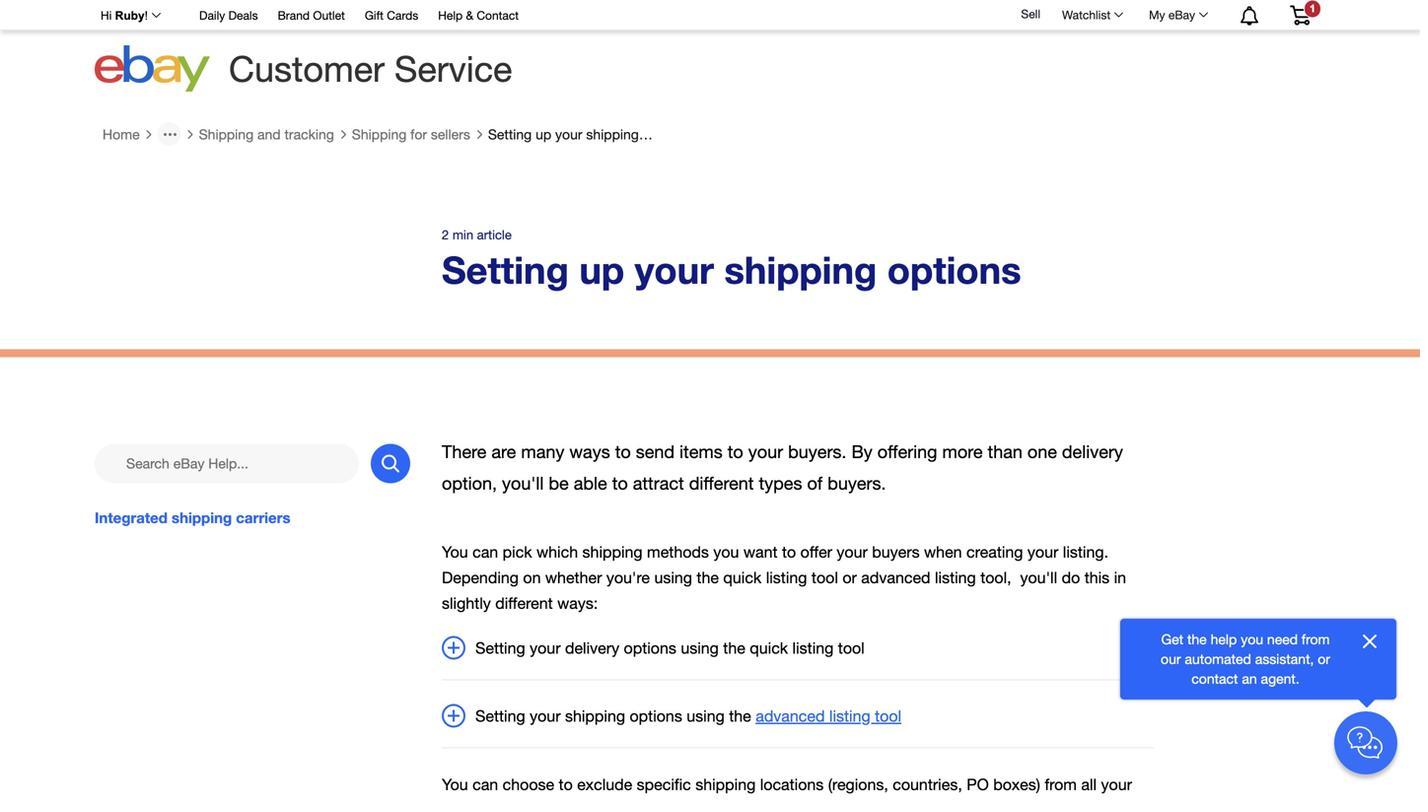Task type: locate. For each thing, give the bounding box(es) containing it.
shipping and tracking link
[[199, 126, 334, 143]]

tool up (regions,
[[875, 708, 902, 726]]

all
[[1081, 776, 1097, 794]]

from
[[1302, 632, 1330, 648], [1045, 776, 1077, 794]]

1 can from the top
[[473, 543, 498, 561]]

up inside 2 min article setting up your shipping options
[[579, 248, 624, 292]]

&
[[466, 8, 473, 22]]

tool up advanced listing tool link
[[838, 640, 865, 658]]

different down on
[[495, 595, 553, 613]]

1 vertical spatial quick
[[750, 640, 788, 658]]

1 horizontal spatial different
[[689, 474, 754, 494]]

do
[[1062, 569, 1080, 587]]

shipping and tracking
[[199, 126, 334, 142]]

or inside get the help you need from our automated assistant, or contact an agent.
[[1318, 651, 1331, 668]]

you inside the you can choose to exclude specific shipping locations (regions, countries, po boxes) from all your listings by using our
[[442, 776, 468, 794]]

1 shipping from the left
[[199, 126, 254, 142]]

get the help you need from our automated assistant, or contact an agent. tooltip
[[1152, 630, 1339, 689]]

get the help you need from our automated assistant, or contact an agent.
[[1161, 632, 1331, 687]]

0 vertical spatial you
[[713, 543, 739, 561]]

you right help
[[1241, 632, 1264, 648]]

you can pick which shipping methods you want to offer your buyers when creating your listing. depending on whether you're using the quick listing tool or advanced listing tool,  you'll do this in slightly different ways:
[[442, 543, 1126, 613]]

1 vertical spatial delivery
[[565, 640, 620, 658]]

customer
[[229, 48, 385, 89]]

customer service
[[229, 48, 512, 89]]

0 horizontal spatial from
[[1045, 776, 1077, 794]]

brand
[[278, 8, 310, 22]]

delivery down ways:
[[565, 640, 620, 658]]

watchlist link
[[1051, 3, 1132, 27]]

tool
[[812, 569, 838, 587], [838, 640, 865, 658], [875, 708, 902, 726]]

2
[[442, 227, 449, 243]]

1 vertical spatial tool
[[838, 640, 865, 658]]

0 vertical spatial tool
[[812, 569, 838, 587]]

of
[[807, 474, 823, 494]]

from right need
[[1302, 632, 1330, 648]]

delivery inside dropdown button
[[565, 640, 620, 658]]

0 vertical spatial or
[[843, 569, 857, 587]]

2 min article setting up your shipping options
[[442, 227, 1021, 292]]

whether
[[545, 569, 602, 587]]

or up setting your delivery options using the quick listing tool dropdown button
[[843, 569, 857, 587]]

to right able
[[612, 474, 628, 494]]

countries,
[[893, 776, 962, 794]]

sell
[[1021, 7, 1041, 21]]

1 vertical spatial from
[[1045, 776, 1077, 794]]

0 vertical spatial quick
[[723, 569, 762, 587]]

setting up choose
[[475, 708, 525, 726]]

you for you can pick which shipping methods you want to offer your buyers when creating your listing. depending on whether you're using the quick listing tool or advanced listing tool,  you'll do this in slightly different ways:
[[442, 543, 468, 561]]

0 horizontal spatial shipping
[[199, 126, 254, 142]]

buyers. down by
[[828, 474, 886, 494]]

1 horizontal spatial you
[[1241, 632, 1264, 648]]

1 horizontal spatial from
[[1302, 632, 1330, 648]]

my ebay
[[1149, 8, 1195, 22]]

delivery
[[1062, 442, 1123, 463], [565, 640, 620, 658]]

2 you from the top
[[442, 776, 468, 794]]

0 horizontal spatial or
[[843, 569, 857, 587]]

setting up your shipping options link
[[488, 126, 689, 143]]

my
[[1149, 8, 1165, 22]]

specific
[[637, 776, 691, 794]]

0 horizontal spatial different
[[495, 595, 553, 613]]

listing up advanced listing tool link
[[793, 640, 834, 658]]

1 vertical spatial you
[[442, 776, 468, 794]]

tool down offer
[[812, 569, 838, 587]]

ways
[[569, 442, 610, 463]]

setting your delivery options using the quick listing tool
[[475, 640, 865, 658]]

can
[[473, 543, 498, 561], [473, 776, 498, 794]]

you left want
[[713, 543, 739, 561]]

can for pick
[[473, 543, 498, 561]]

different
[[689, 474, 754, 494], [495, 595, 553, 613]]

options inside 2 min article setting up your shipping options
[[887, 248, 1021, 292]]

when
[[924, 543, 962, 561]]

assistant,
[[1255, 651, 1314, 668]]

Search eBay Help... text field
[[95, 445, 359, 484]]

setting right sellers
[[488, 126, 532, 142]]

the down methods
[[697, 569, 719, 587]]

to right items
[[728, 442, 743, 463]]

items
[[680, 442, 723, 463]]

1 vertical spatial up
[[579, 248, 624, 292]]

0 vertical spatial up
[[536, 126, 552, 142]]

shipping left for
[[352, 126, 407, 142]]

setting down article
[[442, 248, 569, 292]]

to left offer
[[782, 543, 796, 561]]

depending
[[442, 569, 519, 587]]

1 horizontal spatial shipping
[[352, 126, 407, 142]]

your inside there are many ways to send items to your buyers. by offering more than one delivery option, you'll be able to attract different types of buyers.
[[748, 442, 783, 463]]

0 vertical spatial our
[[1161, 651, 1181, 668]]

quick down want
[[723, 569, 762, 587]]

setting for setting your delivery options using the quick listing tool
[[475, 640, 525, 658]]

options
[[643, 126, 689, 142], [887, 248, 1021, 292], [624, 640, 677, 658], [630, 708, 682, 726]]

can inside you can pick which shipping methods you want to offer your buyers when creating your listing. depending on whether you're using the quick listing tool or advanced listing tool,  you'll do this in slightly different ways:
[[473, 543, 498, 561]]

you
[[442, 543, 468, 561], [442, 776, 468, 794]]

setting inside dropdown button
[[475, 640, 525, 658]]

from left all at the right of page
[[1045, 776, 1077, 794]]

using down methods
[[654, 569, 692, 587]]

you up listings
[[442, 776, 468, 794]]

1 vertical spatial or
[[1318, 651, 1331, 668]]

are
[[492, 442, 516, 463]]

setting
[[488, 126, 532, 142], [442, 248, 569, 292], [475, 640, 525, 658], [475, 708, 525, 726]]

delivery right one
[[1062, 442, 1123, 463]]

0 horizontal spatial delivery
[[565, 640, 620, 658]]

you up depending
[[442, 543, 468, 561]]

the
[[697, 569, 719, 587], [1188, 632, 1207, 648], [723, 640, 745, 658], [729, 708, 751, 726]]

1 horizontal spatial up
[[579, 248, 624, 292]]

listing down want
[[766, 569, 807, 587]]

watchlist
[[1062, 8, 1111, 22]]

advanced listing down buyers at the bottom right of page
[[861, 569, 976, 587]]

0 vertical spatial can
[[473, 543, 498, 561]]

up
[[536, 126, 552, 142], [579, 248, 624, 292]]

the up the you can choose to exclude specific shipping locations (regions, countries, po boxes) from all your listings by using our
[[729, 708, 751, 726]]

for
[[410, 126, 427, 142]]

shipping
[[199, 126, 254, 142], [352, 126, 407, 142]]

0 vertical spatial from
[[1302, 632, 1330, 648]]

the inside get the help you need from our automated assistant, or contact an agent.
[[1188, 632, 1207, 648]]

using up setting your shipping options using the advanced listing tool
[[681, 640, 719, 658]]

0 horizontal spatial our
[[559, 802, 582, 802]]

shipping for sellers
[[352, 126, 470, 142]]

shipping left and
[[199, 126, 254, 142]]

1 horizontal spatial our
[[1161, 651, 1181, 668]]

you can choose to exclude specific shipping locations (regions, countries, po boxes) from all your listings by using our
[[442, 776, 1132, 802]]

our down get
[[1161, 651, 1181, 668]]

to
[[615, 442, 631, 463], [728, 442, 743, 463], [612, 474, 628, 494], [782, 543, 796, 561], [559, 776, 573, 794]]

0 vertical spatial you
[[442, 543, 468, 561]]

1 vertical spatial different
[[495, 595, 553, 613]]

po
[[967, 776, 989, 794]]

using down choose
[[517, 802, 555, 802]]

1 horizontal spatial or
[[1318, 651, 1331, 668]]

help & contact
[[438, 8, 519, 22]]

shipping for shipping and tracking
[[199, 126, 254, 142]]

0 vertical spatial advanced listing
[[861, 569, 976, 587]]

0 vertical spatial delivery
[[1062, 442, 1123, 463]]

automated
[[1185, 651, 1252, 668]]

slightly
[[442, 595, 491, 613]]

you're
[[606, 569, 650, 587]]

the inside setting your delivery options using the quick listing tool dropdown button
[[723, 640, 745, 658]]

buyers.
[[788, 442, 847, 463], [828, 474, 886, 494]]

hi
[[101, 9, 112, 22]]

can inside the you can choose to exclude specific shipping locations (regions, countries, po boxes) from all your listings by using our
[[473, 776, 498, 794]]

the inside you can pick which shipping methods you want to offer your buyers when creating your listing. depending on whether you're using the quick listing tool or advanced listing tool,  you'll do this in slightly different ways:
[[697, 569, 719, 587]]

1 link
[[1278, 0, 1323, 28]]

listing
[[766, 569, 807, 587], [793, 640, 834, 658]]

ebay
[[1169, 8, 1195, 22]]

your inside setting up your shipping options link
[[555, 126, 582, 142]]

this
[[1085, 569, 1110, 587]]

your inside the you can choose to exclude specific shipping locations (regions, countries, po boxes) from all your listings by using our
[[1101, 776, 1132, 794]]

0 horizontal spatial you
[[713, 543, 739, 561]]

shipping
[[586, 126, 639, 142], [724, 248, 877, 292], [172, 510, 232, 527], [582, 543, 643, 561], [565, 708, 625, 726], [696, 776, 756, 794]]

2 vertical spatial tool
[[875, 708, 902, 726]]

1 vertical spatial can
[[473, 776, 498, 794]]

customer service banner
[[90, 0, 1326, 99]]

the right get
[[1188, 632, 1207, 648]]

2 can from the top
[[473, 776, 498, 794]]

our inside the you can choose to exclude specific shipping locations (regions, countries, po boxes) from all your listings by using our
[[559, 802, 582, 802]]

the up setting your shipping options using the advanced listing tool
[[723, 640, 745, 658]]

gift cards link
[[365, 5, 418, 27]]

setting down slightly
[[475, 640, 525, 658]]

quick
[[723, 569, 762, 587], [750, 640, 788, 658]]

gift cards
[[365, 8, 418, 22]]

or right 'assistant,'
[[1318, 651, 1331, 668]]

1 vertical spatial listing
[[793, 640, 834, 658]]

1 vertical spatial our
[[559, 802, 582, 802]]

1 horizontal spatial delivery
[[1062, 442, 1123, 463]]

can up by
[[473, 776, 498, 794]]

1 vertical spatial you
[[1241, 632, 1264, 648]]

you for you can choose to exclude specific shipping locations (regions, countries, po boxes) from all your listings by using our
[[442, 776, 468, 794]]

1 you from the top
[[442, 543, 468, 561]]

different down items
[[689, 474, 754, 494]]

0 vertical spatial different
[[689, 474, 754, 494]]

my ebay link
[[1138, 3, 1217, 27]]

our down exclude at the left of the page
[[559, 802, 582, 802]]

advanced listing down setting your delivery options using the quick listing tool dropdown button
[[756, 708, 871, 726]]

you inside you can pick which shipping methods you want to offer your buyers when creating your listing. depending on whether you're using the quick listing tool or advanced listing tool,  you'll do this in slightly different ways:
[[442, 543, 468, 561]]

can up depending
[[473, 543, 498, 561]]

your inside setting your delivery options using the quick listing tool dropdown button
[[530, 640, 561, 658]]

setting up your shipping options main content
[[0, 114, 1420, 802]]

buyers. up of
[[788, 442, 847, 463]]

0 vertical spatial listing
[[766, 569, 807, 587]]

0 horizontal spatial up
[[536, 126, 552, 142]]

options inside dropdown button
[[624, 640, 677, 658]]

to right choose
[[559, 776, 573, 794]]

ways:
[[557, 595, 598, 613]]

shipping inside the you can choose to exclude specific shipping locations (regions, countries, po boxes) from all your listings by using our
[[696, 776, 756, 794]]

quick down you can pick which shipping methods you want to offer your buyers when creating your listing. depending on whether you're using the quick listing tool or advanced listing tool,  you'll do this in slightly different ways:
[[750, 640, 788, 658]]

from inside the you can choose to exclude specific shipping locations (regions, countries, po boxes) from all your listings by using our
[[1045, 776, 1077, 794]]

ruby
[[115, 9, 145, 22]]

2 shipping from the left
[[352, 126, 407, 142]]

you
[[713, 543, 739, 561], [1241, 632, 1264, 648]]



Task type: describe. For each thing, give the bounding box(es) containing it.
can for choose
[[473, 776, 498, 794]]

min
[[453, 227, 473, 243]]

to inside you can pick which shipping methods you want to offer your buyers when creating your listing. depending on whether you're using the quick listing tool or advanced listing tool,  you'll do this in slightly different ways:
[[782, 543, 796, 561]]

by
[[495, 802, 513, 802]]

pick
[[503, 543, 532, 561]]

different inside you can pick which shipping methods you want to offer your buyers when creating your listing. depending on whether you're using the quick listing tool or advanced listing tool,  you'll do this in slightly different ways:
[[495, 595, 553, 613]]

to left send at bottom left
[[615, 442, 631, 463]]

integrated shipping carriers
[[95, 510, 291, 527]]

integrated
[[95, 510, 168, 527]]

account navigation
[[90, 0, 1326, 31]]

able
[[574, 474, 607, 494]]

offering
[[878, 442, 938, 463]]

shipping inside you can pick which shipping methods you want to offer your buyers when creating your listing. depending on whether you're using the quick listing tool or advanced listing tool,  you'll do this in slightly different ways:
[[582, 543, 643, 561]]

you inside get the help you need from our automated assistant, or contact an agent.
[[1241, 632, 1264, 648]]

help
[[1211, 632, 1237, 648]]

help & contact link
[[438, 5, 519, 27]]

contact
[[477, 8, 519, 22]]

outlet
[[313, 8, 345, 22]]

our inside get the help you need from our automated assistant, or contact an agent.
[[1161, 651, 1181, 668]]

hi ruby !
[[101, 9, 148, 22]]

offer
[[801, 543, 832, 561]]

by
[[852, 442, 873, 463]]

there are many ways to send items to your buyers. by offering more than one delivery option, you'll be able to attract different types of buyers.
[[442, 442, 1123, 494]]

send
[[636, 442, 675, 463]]

to inside the you can choose to exclude specific shipping locations (regions, countries, po boxes) from all your listings by using our
[[559, 776, 573, 794]]

locations
[[760, 776, 824, 794]]

methods
[[647, 543, 709, 561]]

!
[[145, 9, 148, 22]]

your inside 2 min article setting up your shipping options
[[635, 248, 714, 292]]

tool inside you can pick which shipping methods you want to offer your buyers when creating your listing. depending on whether you're using the quick listing tool or advanced listing tool,  you'll do this in slightly different ways:
[[812, 569, 838, 587]]

get
[[1161, 632, 1184, 648]]

delivery inside there are many ways to send items to your buyers. by offering more than one delivery option, you'll be able to attract different types of buyers.
[[1062, 442, 1123, 463]]

quick inside you can pick which shipping methods you want to offer your buyers when creating your listing. depending on whether you're using the quick listing tool or advanced listing tool,  you'll do this in slightly different ways:
[[723, 569, 762, 587]]

listing inside you can pick which shipping methods you want to offer your buyers when creating your listing. depending on whether you're using the quick listing tool or advanced listing tool,  you'll do this in slightly different ways:
[[766, 569, 807, 587]]

boxes)
[[993, 776, 1040, 794]]

listing.
[[1063, 543, 1109, 561]]

setting inside 2 min article setting up your shipping options
[[442, 248, 569, 292]]

one
[[1028, 442, 1057, 463]]

shipping inside 2 min article setting up your shipping options
[[724, 248, 877, 292]]

you'll
[[502, 474, 544, 494]]

integrated shipping carriers link
[[95, 508, 410, 529]]

gift
[[365, 8, 384, 22]]

creating
[[967, 543, 1023, 561]]

in
[[1114, 569, 1126, 587]]

more
[[942, 442, 983, 463]]

using inside dropdown button
[[681, 640, 719, 658]]

option,
[[442, 474, 497, 494]]

(regions,
[[828, 776, 888, 794]]

want
[[744, 543, 778, 561]]

or inside you can pick which shipping methods you want to offer your buyers when creating your listing. depending on whether you're using the quick listing tool or advanced listing tool,  you'll do this in slightly different ways:
[[843, 569, 857, 587]]

contact
[[1192, 671, 1238, 687]]

advanced listing tool link
[[756, 705, 902, 729]]

home
[[103, 126, 140, 142]]

brand outlet link
[[278, 5, 345, 27]]

setting for setting up your shipping options
[[488, 126, 532, 142]]

which
[[537, 543, 578, 561]]

shipping for sellers link
[[352, 126, 470, 143]]

1
[[1310, 2, 1316, 15]]

than
[[988, 442, 1023, 463]]

using inside the you can choose to exclude specific shipping locations (regions, countries, po boxes) from all your listings by using our
[[517, 802, 555, 802]]

tool inside dropdown button
[[838, 640, 865, 658]]

need
[[1267, 632, 1298, 648]]

many
[[521, 442, 565, 463]]

listings
[[442, 802, 491, 802]]

there
[[442, 442, 487, 463]]

attract
[[633, 474, 684, 494]]

sellers
[[431, 126, 470, 142]]

setting your shipping options using the advanced listing tool
[[475, 708, 902, 726]]

agent.
[[1261, 671, 1300, 687]]

sell link
[[1012, 7, 1049, 21]]

0 vertical spatial buyers.
[[788, 442, 847, 463]]

1 vertical spatial advanced listing
[[756, 708, 871, 726]]

home link
[[103, 126, 140, 143]]

choose
[[503, 776, 554, 794]]

shipping for shipping for sellers
[[352, 126, 407, 142]]

daily
[[199, 8, 225, 22]]

article
[[477, 227, 512, 243]]

buyers
[[872, 543, 920, 561]]

using inside you can pick which shipping methods you want to offer your buyers when creating your listing. depending on whether you're using the quick listing tool or advanced listing tool,  you'll do this in slightly different ways:
[[654, 569, 692, 587]]

exclude
[[577, 776, 632, 794]]

from inside get the help you need from our automated assistant, or contact an agent.
[[1302, 632, 1330, 648]]

be
[[549, 474, 569, 494]]

1 vertical spatial buyers.
[[828, 474, 886, 494]]

an
[[1242, 671, 1257, 687]]

on
[[523, 569, 541, 587]]

daily deals link
[[199, 5, 258, 27]]

different inside there are many ways to send items to your buyers. by offering more than one delivery option, you'll be able to attract different types of buyers.
[[689, 474, 754, 494]]

listing inside dropdown button
[[793, 640, 834, 658]]

tool,
[[981, 569, 1012, 587]]

types
[[759, 474, 802, 494]]

quick inside dropdown button
[[750, 640, 788, 658]]

deals
[[228, 8, 258, 22]]

and
[[257, 126, 281, 142]]

brand outlet
[[278, 8, 345, 22]]

setting for setting your shipping options using the advanced listing tool
[[475, 708, 525, 726]]

you inside you can pick which shipping methods you want to offer your buyers when creating your listing. depending on whether you're using the quick listing tool or advanced listing tool,  you'll do this in slightly different ways:
[[713, 543, 739, 561]]

using down setting your delivery options using the quick listing tool
[[687, 708, 725, 726]]

advanced listing inside you can pick which shipping methods you want to offer your buyers when creating your listing. depending on whether you're using the quick listing tool or advanced listing tool,  you'll do this in slightly different ways:
[[861, 569, 976, 587]]

service
[[395, 48, 512, 89]]



Task type: vqa. For each thing, say whether or not it's contained in the screenshot.
Banner
no



